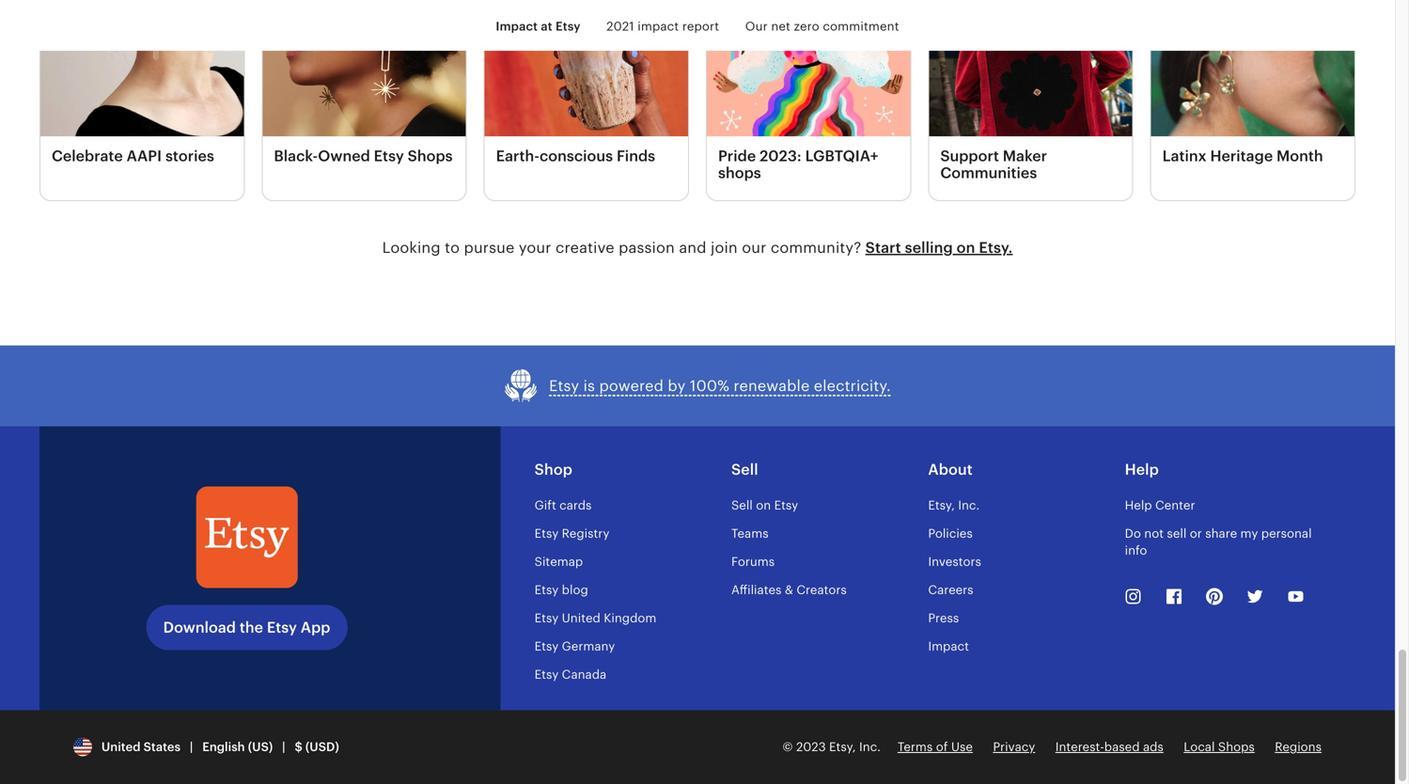 Task type: vqa. For each thing, say whether or not it's contained in the screenshot.
The At
yes



Task type: locate. For each thing, give the bounding box(es) containing it.
do not sell or share my personal info
[[1125, 527, 1313, 558]]

1 vertical spatial inc.
[[860, 740, 881, 754]]

1 vertical spatial sell
[[732, 498, 753, 513]]

your
[[519, 240, 552, 257]]

passion
[[619, 240, 675, 257]]

of
[[937, 740, 948, 754]]

2021
[[607, 19, 635, 33]]

on
[[957, 240, 976, 257], [756, 498, 771, 513]]

powered
[[600, 377, 664, 394]]

1 vertical spatial etsy,
[[830, 740, 856, 754]]

etsy left is
[[549, 377, 580, 394]]

etsy is powered by 100% renewable electricity.
[[549, 377, 892, 394]]

gift cards link
[[535, 498, 592, 513]]

1 horizontal spatial shops
[[1219, 740, 1255, 754]]

help up do
[[1125, 498, 1153, 513]]

etsy,
[[929, 498, 955, 513], [830, 740, 856, 754]]

shop
[[535, 461, 573, 478]]

creators
[[797, 583, 847, 597]]

0 vertical spatial etsy,
[[929, 498, 955, 513]]

shops
[[408, 148, 453, 165], [1219, 740, 1255, 754]]

interest-based ads link
[[1056, 740, 1164, 754]]

2023
[[797, 740, 826, 754]]

etsy, up policies
[[929, 498, 955, 513]]

sell on etsy link
[[732, 498, 799, 513]]

sell
[[1168, 527, 1187, 541]]

looking
[[382, 240, 441, 257]]

not
[[1145, 527, 1164, 541]]

the
[[240, 619, 263, 636]]

1 horizontal spatial on
[[957, 240, 976, 257]]

united states   |   english (us)   |   $ (usd)
[[95, 740, 339, 754]]

by
[[668, 377, 686, 394]]

forums link
[[732, 555, 775, 569]]

community?
[[771, 240, 862, 257]]

on up teams
[[756, 498, 771, 513]]

forums
[[732, 555, 775, 569]]

|
[[190, 740, 193, 754], [282, 740, 286, 754]]

app
[[301, 619, 331, 636]]

impact left the at
[[496, 19, 538, 33]]

ads
[[1144, 740, 1164, 754]]

investors
[[929, 555, 982, 569]]

sitemap
[[535, 555, 583, 569]]

looking to pursue your creative passion and join our community? start selling on etsy.
[[382, 240, 1013, 257]]

etsy germany
[[535, 639, 615, 654]]

etsy right owned
[[374, 148, 404, 165]]

privacy
[[994, 740, 1036, 754]]

celebrate
[[52, 148, 123, 165]]

2 sell from the top
[[732, 498, 753, 513]]

etsy registry link
[[535, 527, 610, 541]]

black-owned etsy shops image
[[263, 0, 466, 137]]

pride 2023: lgbtqia+ shops image
[[707, 0, 911, 137]]

careers link
[[929, 583, 974, 597]]

start selling on etsy. link
[[866, 240, 1013, 257]]

our net zero commitment link
[[746, 19, 900, 33]]

english
[[202, 740, 245, 754]]

2 | from the left
[[282, 740, 286, 754]]

on left etsy.
[[957, 240, 976, 257]]

sell
[[732, 461, 759, 478], [732, 498, 753, 513]]

| right states
[[190, 740, 193, 754]]

2 help from the top
[[1125, 498, 1153, 513]]

help up help center link
[[1125, 461, 1160, 478]]

latinx heritage month image
[[1152, 0, 1355, 137]]

1 horizontal spatial united
[[562, 611, 601, 625]]

our net zero commitment
[[746, 19, 900, 33]]

1 sell from the top
[[732, 461, 759, 478]]

blog
[[562, 583, 589, 597]]

impact for impact at etsy
[[496, 19, 538, 33]]

interest-based ads
[[1056, 740, 1164, 754]]

etsy blog
[[535, 583, 589, 597]]

local
[[1184, 740, 1216, 754]]

0 horizontal spatial on
[[756, 498, 771, 513]]

share
[[1206, 527, 1238, 541]]

0 horizontal spatial inc.
[[860, 740, 881, 754]]

earth-conscious finds
[[496, 148, 656, 165]]

1 vertical spatial impact
[[929, 639, 970, 654]]

report
[[683, 19, 720, 33]]

kingdom
[[604, 611, 657, 625]]

0 vertical spatial sell
[[732, 461, 759, 478]]

latinx
[[1163, 148, 1207, 165]]

0 vertical spatial help
[[1125, 461, 1160, 478]]

0 vertical spatial shops
[[408, 148, 453, 165]]

aapi
[[127, 148, 162, 165]]

sell up teams
[[732, 498, 753, 513]]

1 vertical spatial united
[[101, 740, 141, 754]]

support maker communities image
[[930, 0, 1133, 137]]

commitment
[[823, 19, 900, 33]]

etsy, right 2023
[[830, 740, 856, 754]]

united right us image
[[101, 740, 141, 754]]

0 horizontal spatial united
[[101, 740, 141, 754]]

0 horizontal spatial impact
[[496, 19, 538, 33]]

sell up sell on etsy
[[732, 461, 759, 478]]

help
[[1125, 461, 1160, 478], [1125, 498, 1153, 513]]

1 vertical spatial help
[[1125, 498, 1153, 513]]

inc. left terms
[[860, 740, 881, 754]]

sitemap link
[[535, 555, 583, 569]]

1 horizontal spatial impact
[[929, 639, 970, 654]]

regions button
[[1276, 739, 1322, 756]]

gift
[[535, 498, 557, 513]]

registry
[[562, 527, 610, 541]]

download the etsy app
[[163, 619, 331, 636]]

&
[[785, 583, 794, 597]]

united down blog
[[562, 611, 601, 625]]

personal
[[1262, 527, 1313, 541]]

1 help from the top
[[1125, 461, 1160, 478]]

1 horizontal spatial |
[[282, 740, 286, 754]]

press link
[[929, 611, 960, 625]]

| left '$'
[[282, 740, 286, 754]]

impact down press link
[[929, 639, 970, 654]]

shops right local
[[1219, 740, 1255, 754]]

etsy right the
[[267, 619, 297, 636]]

2021 impact report link
[[607, 19, 723, 33]]

etsy, inc. link
[[929, 498, 980, 513]]

based
[[1105, 740, 1140, 754]]

0 vertical spatial impact
[[496, 19, 538, 33]]

0 horizontal spatial |
[[190, 740, 193, 754]]

shops right owned
[[408, 148, 453, 165]]

etsy inside "button"
[[549, 377, 580, 394]]

inc. up policies
[[959, 498, 980, 513]]

our
[[742, 240, 767, 257]]

0 horizontal spatial shops
[[408, 148, 453, 165]]

©
[[783, 740, 793, 754]]

gift cards
[[535, 498, 592, 513]]

0 vertical spatial inc.
[[959, 498, 980, 513]]

1 | from the left
[[190, 740, 193, 754]]

affiliates
[[732, 583, 782, 597]]



Task type: describe. For each thing, give the bounding box(es) containing it.
local shops
[[1184, 740, 1255, 754]]

about
[[929, 461, 973, 478]]

zero
[[794, 19, 820, 33]]

affiliates & creators link
[[732, 583, 847, 597]]

info
[[1125, 544, 1148, 558]]

lgbtqia+
[[806, 148, 879, 165]]

etsy right the at
[[556, 19, 581, 33]]

terms
[[898, 740, 933, 754]]

latinx heritage month link
[[1151, 0, 1356, 201]]

electricity.
[[814, 377, 892, 394]]

renewable
[[734, 377, 810, 394]]

press
[[929, 611, 960, 625]]

$
[[295, 740, 303, 754]]

black-owned etsy shops link
[[262, 0, 467, 201]]

interest-
[[1056, 740, 1105, 754]]

etsy germany link
[[535, 639, 615, 654]]

etsy, inc.
[[929, 498, 980, 513]]

affiliates & creators
[[732, 583, 847, 597]]

etsy registry
[[535, 527, 610, 541]]

pride
[[719, 148, 756, 165]]

regions
[[1276, 740, 1322, 754]]

etsy canada link
[[535, 668, 607, 682]]

maker
[[1003, 148, 1048, 165]]

earth-conscious finds image
[[485, 0, 688, 137]]

privacy link
[[994, 740, 1036, 754]]

and
[[679, 240, 707, 257]]

pride 2023: lgbtqia+ shops link
[[706, 0, 912, 201]]

help for help center
[[1125, 498, 1153, 513]]

to
[[445, 240, 460, 257]]

etsy is powered by 100% renewable electricity. button
[[504, 368, 892, 404]]

policies
[[929, 527, 973, 541]]

1 horizontal spatial inc.
[[959, 498, 980, 513]]

shops inside black-owned etsy shops link
[[408, 148, 453, 165]]

pride 2023: lgbtqia+ shops
[[719, 148, 879, 182]]

latinx heritage month
[[1163, 148, 1324, 165]]

earth-
[[496, 148, 540, 165]]

sell for sell
[[732, 461, 759, 478]]

download the etsy app link
[[146, 605, 348, 650]]

communities
[[941, 165, 1038, 182]]

selling
[[905, 240, 953, 257]]

sell for sell on etsy
[[732, 498, 753, 513]]

or
[[1190, 527, 1203, 541]]

etsy up forums
[[775, 498, 799, 513]]

policies link
[[929, 527, 973, 541]]

etsy left blog
[[535, 583, 559, 597]]

our
[[746, 19, 768, 33]]

etsy down gift
[[535, 527, 559, 541]]

teams
[[732, 527, 769, 541]]

pursue
[[464, 240, 515, 257]]

owned
[[318, 148, 370, 165]]

etsy down etsy blog
[[535, 611, 559, 625]]

0 vertical spatial on
[[957, 240, 976, 257]]

download
[[163, 619, 236, 636]]

net
[[772, 19, 791, 33]]

celebrate aapi stories link
[[40, 0, 245, 201]]

impact
[[638, 19, 679, 33]]

careers
[[929, 583, 974, 597]]

finds
[[617, 148, 656, 165]]

etsy.
[[979, 240, 1013, 257]]

stories
[[165, 148, 214, 165]]

© 2023 etsy, inc.
[[783, 740, 881, 754]]

1 vertical spatial on
[[756, 498, 771, 513]]

is
[[584, 377, 595, 394]]

germany
[[562, 639, 615, 654]]

(usd)
[[306, 740, 339, 754]]

terms of use
[[898, 740, 973, 754]]

join
[[711, 240, 738, 257]]

celebrate aapi stories image
[[40, 0, 244, 137]]

sell on etsy
[[732, 498, 799, 513]]

support
[[941, 148, 1000, 165]]

etsy up etsy canada on the bottom left of the page
[[535, 639, 559, 654]]

etsy left canada
[[535, 668, 559, 682]]

cards
[[560, 498, 592, 513]]

help for help
[[1125, 461, 1160, 478]]

2021 impact report
[[607, 19, 723, 33]]

1 vertical spatial shops
[[1219, 740, 1255, 754]]

at
[[541, 19, 553, 33]]

1 horizontal spatial etsy,
[[929, 498, 955, 513]]

0 horizontal spatial etsy,
[[830, 740, 856, 754]]

states
[[144, 740, 181, 754]]

earth-conscious finds link
[[484, 0, 689, 201]]

canada
[[562, 668, 607, 682]]

etsy blog link
[[535, 583, 589, 597]]

use
[[952, 740, 973, 754]]

impact for impact
[[929, 639, 970, 654]]

my
[[1241, 527, 1259, 541]]

impact link
[[929, 639, 970, 654]]

etsy inside "link"
[[267, 619, 297, 636]]

0 vertical spatial united
[[562, 611, 601, 625]]

conscious
[[540, 148, 613, 165]]

heritage
[[1211, 148, 1274, 165]]

us image
[[73, 738, 92, 757]]

start
[[866, 240, 902, 257]]

creative
[[556, 240, 615, 257]]



